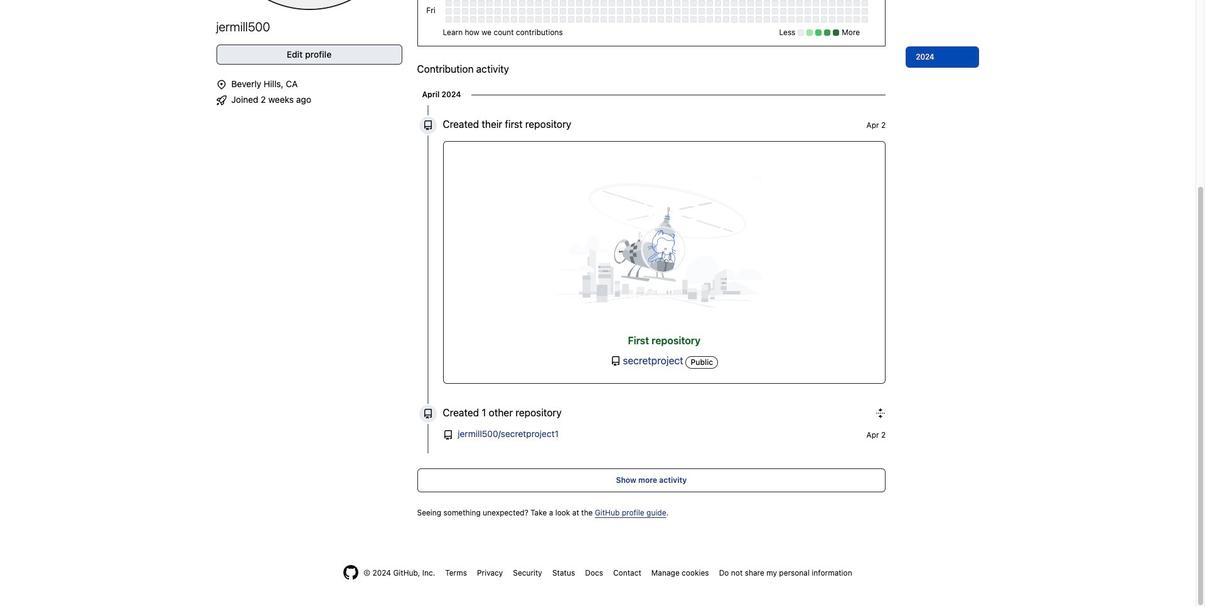 Task type: vqa. For each thing, say whether or not it's contained in the screenshot.
the rightmost repo icon
yes



Task type: describe. For each thing, give the bounding box(es) containing it.
0 vertical spatial repo image
[[423, 121, 433, 131]]

1 vertical spatial repo image
[[443, 430, 453, 440]]

this repository is public image
[[610, 357, 620, 367]]

collapse image
[[876, 409, 886, 419]]

location image
[[216, 80, 226, 90]]



Task type: locate. For each thing, give the bounding box(es) containing it.
congratulations on your first repository! image
[[507, 152, 821, 340]]

1 horizontal spatial repo image
[[443, 430, 453, 440]]

cell
[[446, 0, 452, 6], [454, 0, 460, 6], [462, 0, 468, 6], [470, 0, 477, 6], [478, 0, 485, 6], [487, 0, 493, 6], [495, 0, 501, 6], [503, 0, 509, 6], [511, 0, 517, 6], [519, 0, 526, 6], [527, 0, 534, 6], [536, 0, 542, 6], [544, 0, 550, 6], [552, 0, 558, 6], [560, 0, 566, 6], [568, 0, 575, 6], [576, 0, 583, 6], [585, 0, 591, 6], [593, 0, 599, 6], [601, 0, 607, 6], [609, 0, 615, 6], [617, 0, 623, 6], [625, 0, 632, 6], [634, 0, 640, 6], [642, 0, 648, 6], [650, 0, 656, 6], [658, 0, 664, 6], [666, 0, 672, 6], [674, 0, 681, 6], [682, 0, 689, 6], [691, 0, 697, 6], [699, 0, 705, 6], [707, 0, 713, 6], [715, 0, 721, 6], [723, 0, 730, 6], [731, 0, 738, 6], [740, 0, 746, 6], [748, 0, 754, 6], [756, 0, 762, 6], [764, 0, 770, 6], [772, 0, 779, 6], [780, 0, 787, 6], [789, 0, 795, 6], [797, 0, 803, 6], [805, 0, 811, 6], [813, 0, 819, 6], [821, 0, 827, 6], [829, 0, 836, 6], [838, 0, 844, 6], [846, 0, 852, 6], [854, 0, 860, 6], [862, 0, 868, 6], [446, 8, 452, 15], [454, 8, 460, 15], [462, 8, 468, 15], [470, 8, 477, 15], [478, 8, 485, 15], [487, 8, 493, 15], [495, 8, 501, 15], [503, 8, 509, 15], [511, 8, 517, 15], [519, 8, 526, 15], [527, 8, 534, 15], [536, 8, 542, 15], [544, 8, 550, 15], [552, 8, 558, 15], [560, 8, 566, 15], [568, 8, 575, 15], [576, 8, 583, 15], [585, 8, 591, 15], [593, 8, 599, 15], [601, 8, 607, 15], [609, 8, 615, 15], [617, 8, 623, 15], [625, 8, 632, 15], [634, 8, 640, 15], [642, 8, 648, 15], [650, 8, 656, 15], [658, 8, 664, 15], [666, 8, 672, 15], [674, 8, 681, 15], [682, 8, 689, 15], [691, 8, 697, 15], [699, 8, 705, 15], [707, 8, 713, 15], [715, 8, 721, 15], [723, 8, 730, 15], [731, 8, 738, 15], [740, 8, 746, 15], [748, 8, 754, 15], [756, 8, 762, 15], [764, 8, 770, 15], [772, 8, 779, 15], [780, 8, 787, 15], [789, 8, 795, 15], [797, 8, 803, 15], [805, 8, 811, 15], [813, 8, 819, 15], [821, 8, 827, 15], [829, 8, 836, 15], [838, 8, 844, 15], [846, 8, 852, 15], [854, 8, 860, 15], [862, 8, 868, 15], [446, 17, 452, 23], [454, 17, 460, 23], [462, 17, 468, 23], [470, 17, 477, 23], [478, 17, 485, 23], [487, 17, 493, 23], [495, 17, 501, 23], [503, 17, 509, 23], [511, 17, 517, 23], [519, 17, 526, 23], [527, 17, 534, 23], [536, 17, 542, 23], [544, 17, 550, 23], [552, 17, 558, 23], [560, 17, 566, 23], [568, 17, 575, 23], [576, 17, 583, 23], [585, 17, 591, 23], [593, 17, 599, 23], [601, 17, 607, 23], [609, 17, 615, 23], [617, 17, 623, 23], [625, 17, 632, 23], [634, 17, 640, 23], [642, 17, 648, 23], [650, 17, 656, 23], [658, 17, 664, 23], [666, 17, 672, 23], [674, 17, 681, 23], [682, 17, 689, 23], [691, 17, 697, 23], [699, 17, 705, 23], [707, 17, 713, 23], [715, 17, 721, 23], [723, 17, 730, 23], [731, 17, 738, 23], [740, 17, 746, 23], [748, 17, 754, 23], [756, 17, 762, 23], [764, 17, 770, 23], [772, 17, 779, 23], [780, 17, 787, 23], [789, 17, 795, 23], [797, 17, 803, 23], [805, 17, 811, 23], [813, 17, 819, 23], [821, 17, 827, 23], [829, 17, 836, 23], [838, 17, 844, 23], [846, 17, 852, 23], [854, 17, 860, 23], [862, 17, 868, 23]]

rocket image
[[216, 95, 226, 105]]

repo image
[[423, 409, 433, 419]]

repo image
[[423, 121, 433, 131], [443, 430, 453, 440]]

homepage image
[[344, 566, 359, 581]]

home location: beverly hills, ca element
[[216, 75, 402, 90]]

0 horizontal spatial repo image
[[423, 121, 433, 131]]



